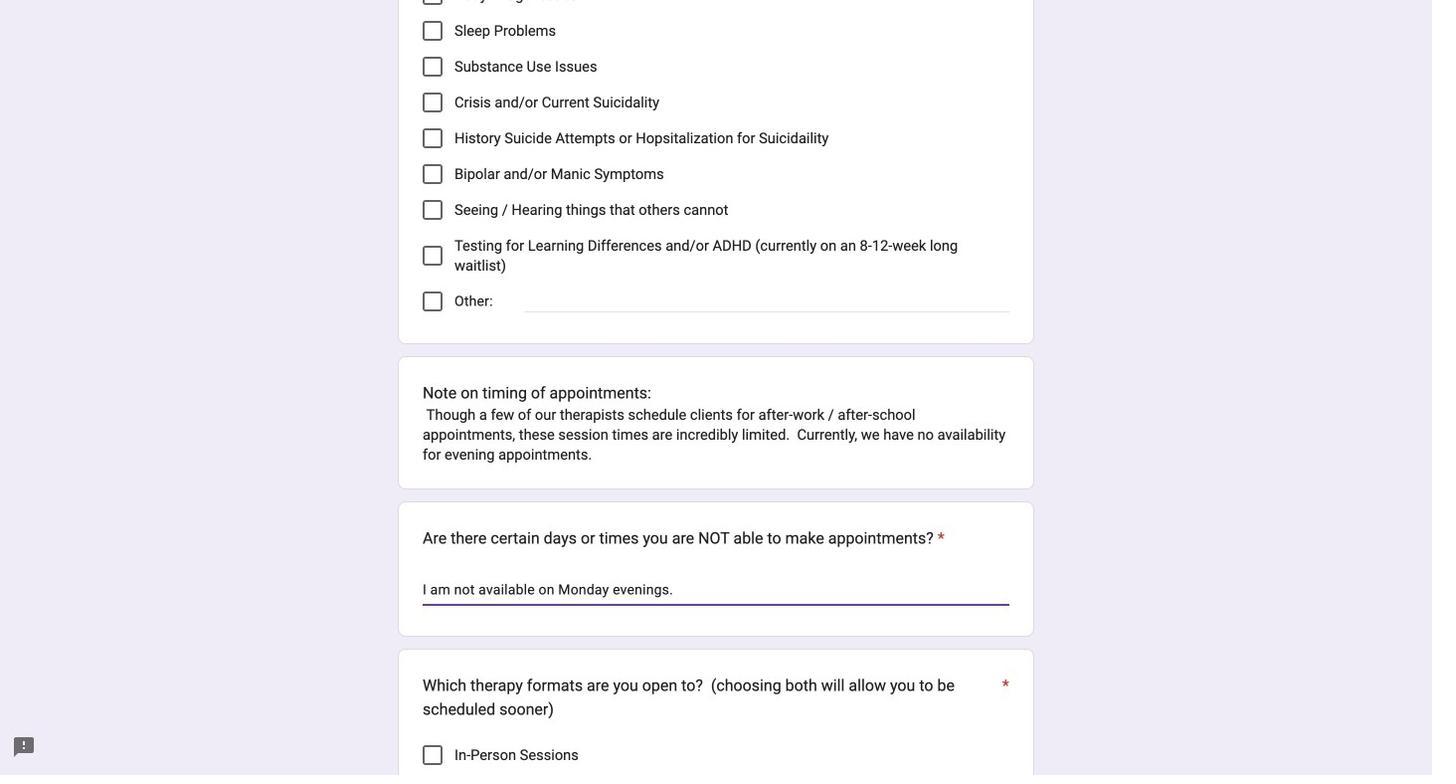 Task type: describe. For each thing, give the bounding box(es) containing it.
seeing / hearing things that others cannot image
[[425, 202, 441, 218]]

in-person sessions image
[[425, 748, 441, 763]]

Substance Use Issues checkbox
[[423, 57, 443, 77]]

Body Image Issues checkbox
[[423, 0, 443, 5]]

1 heading from the top
[[423, 381, 1010, 405]]

2 heading from the top
[[423, 527, 945, 550]]

Sleep Problems checkbox
[[423, 21, 443, 41]]

Other response text field
[[525, 289, 1010, 312]]

Crisis and/or Current Suicidality checkbox
[[423, 93, 443, 113]]

required question element for second heading from the top of the page
[[934, 527, 945, 550]]

bipolar and/or manic symptoms image
[[425, 166, 441, 182]]



Task type: locate. For each thing, give the bounding box(es) containing it.
list
[[423, 0, 1010, 320]]

3 heading from the top
[[423, 674, 1010, 722]]

1 vertical spatial required question element
[[999, 674, 1010, 722]]

Other: checkbox
[[423, 292, 443, 312]]

Bipolar and/or Manic Symptoms checkbox
[[423, 164, 443, 184]]

report a problem to google image
[[12, 735, 36, 759]]

body image issues image
[[425, 0, 441, 3]]

2 vertical spatial heading
[[423, 674, 1010, 722]]

testing for learning differences and/or adhd (currently on an 8-12-week long waitlist) image
[[425, 248, 441, 264]]

0 horizontal spatial required question element
[[934, 527, 945, 550]]

required question element for first heading from the bottom
[[999, 674, 1010, 722]]

required question element
[[934, 527, 945, 550], [999, 674, 1010, 722]]

substance use issues image
[[425, 59, 441, 75]]

crisis and/or current suicidality image
[[425, 95, 441, 111]]

History Suicide Attempts or Hopsitalization for Suicidaility checkbox
[[423, 129, 443, 148]]

In-Person Sessions checkbox
[[423, 746, 443, 765]]

history suicide attempts or hopsitalization for suicidaility image
[[425, 131, 441, 146]]

list item
[[398, 356, 1035, 490]]

Your answer text field
[[423, 580, 1010, 604]]

sleep problems image
[[425, 23, 441, 39]]

1 vertical spatial heading
[[423, 527, 945, 550]]

heading
[[423, 381, 1010, 405], [423, 527, 945, 550], [423, 674, 1010, 722]]

0 vertical spatial required question element
[[934, 527, 945, 550]]

other: image
[[425, 294, 441, 310]]

Testing for Learning Differences and/or ADHD (currently on an 8-12-week long waitlist) checkbox
[[423, 246, 443, 266]]

Seeing / Hearing things that others cannot checkbox
[[423, 200, 443, 220]]

0 vertical spatial heading
[[423, 381, 1010, 405]]

1 horizontal spatial required question element
[[999, 674, 1010, 722]]



Task type: vqa. For each thing, say whether or not it's contained in the screenshot.
Transition
no



